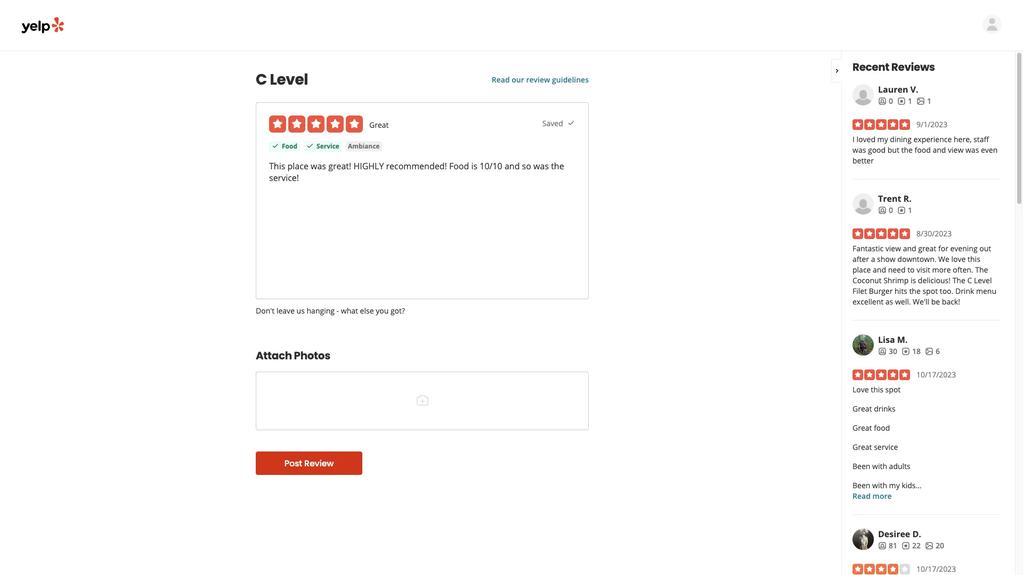 Task type: locate. For each thing, give the bounding box(es) containing it.
0 vertical spatial spot
[[923, 286, 938, 296]]

photos element for lisa m.
[[926, 347, 940, 357]]

and down experience
[[933, 145, 947, 155]]

this place was great! highly recommended! food is 10/10 and so was the service!
[[269, 160, 567, 184]]

2 vertical spatial photos element
[[926, 541, 945, 552]]

1 horizontal spatial food
[[449, 160, 469, 172]]

friends element down "lisa"
[[879, 347, 898, 357]]

read our review guidelines
[[492, 75, 589, 85]]

trent
[[879, 193, 902, 205]]

0 right 16 friends v2 icon
[[889, 205, 894, 215]]

1 vertical spatial read
[[853, 492, 871, 502]]

d.
[[913, 529, 922, 541]]

0 horizontal spatial view
[[886, 244, 902, 254]]

2 with from the top
[[873, 481, 888, 491]]

more down the been with my kids…
[[873, 492, 892, 502]]

0 down the lauren
[[889, 96, 894, 106]]

0 vertical spatial this
[[968, 254, 981, 264]]

place down after on the top of page
[[853, 265, 871, 275]]

5 star rating image up loved
[[853, 119, 911, 130]]

lauren v.
[[879, 84, 919, 95]]

1 vertical spatial been
[[853, 481, 871, 491]]

2 vertical spatial 5 star rating image
[[853, 370, 911, 381]]

food inside the i loved my dining experience here, staff was good but the food and view was even better
[[915, 145, 931, 155]]

is left "10/10"
[[472, 160, 478, 172]]

2 0 from the top
[[889, 205, 894, 215]]

level
[[270, 69, 308, 90], [975, 276, 992, 286]]

photos element containing 6
[[926, 347, 940, 357]]

friends element down trent
[[879, 205, 894, 216]]

0 vertical spatial 5 star rating image
[[853, 119, 911, 130]]

16 friends v2 image left 81
[[879, 542, 887, 551]]

read down the been with my kids…
[[853, 492, 871, 502]]

1 10/17/2023 from the top
[[917, 370, 957, 380]]

attach
[[256, 349, 292, 364]]

friends element down desiree
[[879, 541, 898, 552]]

else
[[360, 306, 374, 316]]

food left "10/10"
[[449, 160, 469, 172]]

the
[[976, 265, 989, 275], [953, 276, 966, 286]]

was up the better on the top right of page
[[853, 145, 867, 155]]

review
[[526, 75, 550, 85]]

level up menu on the right of the page
[[975, 276, 992, 286]]

0 vertical spatial my
[[878, 134, 889, 144]]

attach photos image
[[416, 394, 429, 407]]

filet
[[853, 286, 867, 296]]

1 with from the top
[[873, 462, 888, 472]]

0 horizontal spatial food
[[874, 423, 891, 433]]

0 horizontal spatial is
[[472, 160, 478, 172]]

10/17/2023 for desiree d.
[[917, 565, 957, 575]]

this right 'love'
[[871, 385, 884, 395]]

16 friends v2 image for lauren v.
[[879, 97, 887, 105]]

view
[[948, 145, 964, 155], [886, 244, 902, 254]]

spot up drinks
[[886, 385, 901, 395]]

0 vertical spatial place
[[288, 160, 309, 172]]

0 vertical spatial c
[[256, 69, 267, 90]]

1 horizontal spatial this
[[968, 254, 981, 264]]

read more
[[853, 492, 892, 502]]

1 vertical spatial 16 review v2 image
[[898, 206, 906, 215]]

0 vertical spatial photos element
[[917, 96, 932, 107]]

10/17/2023 down 20
[[917, 565, 957, 575]]

0 vertical spatial 16 review v2 image
[[898, 97, 906, 105]]

the inside this place was great! highly recommended! food is 10/10 and so was the service!
[[551, 160, 564, 172]]

16 review v2 image
[[902, 542, 911, 551]]

1 vertical spatial level
[[975, 276, 992, 286]]

spot
[[923, 286, 938, 296], [886, 385, 901, 395]]

1 vertical spatial 0
[[889, 205, 894, 215]]

1 5 star rating image from the top
[[853, 119, 911, 130]]

16 friends v2 image for desiree d.
[[879, 542, 887, 551]]

1 vertical spatial food
[[449, 160, 469, 172]]

2 16 friends v2 image from the top
[[879, 348, 887, 356]]

been for been with adults
[[853, 462, 871, 472]]

1 horizontal spatial place
[[853, 265, 871, 275]]

4 friends element from the top
[[879, 541, 898, 552]]

great
[[369, 120, 389, 130], [853, 404, 872, 414], [853, 423, 872, 433], [853, 443, 872, 453]]

evening
[[951, 244, 978, 254]]

spot down delicious!
[[923, 286, 938, 296]]

photo of trent r. image
[[853, 194, 874, 215]]

reviews element down lauren v.
[[898, 96, 913, 107]]

0 horizontal spatial level
[[270, 69, 308, 90]]

0 horizontal spatial my
[[878, 134, 889, 144]]

c
[[256, 69, 267, 90], [968, 276, 973, 286]]

the right so
[[551, 160, 564, 172]]

friends element containing 30
[[879, 347, 898, 357]]

0 horizontal spatial more
[[873, 492, 892, 502]]

10/10
[[480, 160, 503, 172]]

0 vertical spatial view
[[948, 145, 964, 155]]

adults
[[890, 462, 911, 472]]

photos element right "18"
[[926, 347, 940, 357]]

1 vertical spatial is
[[911, 276, 917, 286]]

friends element for lisa
[[879, 347, 898, 357]]

0 vertical spatial 16 photos v2 image
[[917, 97, 926, 105]]

topic food detected in review image
[[271, 142, 280, 150], [271, 142, 280, 150]]

16 friends v2 image down the lauren
[[879, 97, 887, 105]]

0 vertical spatial 16 friends v2 image
[[879, 97, 887, 105]]

1 down r.
[[908, 205, 913, 215]]

is
[[472, 160, 478, 172], [911, 276, 917, 286]]

my
[[878, 134, 889, 144], [890, 481, 900, 491]]

attach photos
[[256, 349, 331, 364]]

view down here,
[[948, 145, 964, 155]]

8/30/2023
[[917, 229, 952, 239]]

1 vertical spatial this
[[871, 385, 884, 395]]

us
[[297, 306, 305, 316]]

we
[[939, 254, 950, 264]]

read for read our review guidelines
[[492, 75, 510, 85]]

reviews element for m.
[[902, 347, 921, 357]]

view inside fantastic view and great for evening out after a show downtown.  we love this place and need to visit more often.  the coconut shrimp is delicious!  the c level filet burger hits the spot too.  drink menu excellent as well.  we'll be back!
[[886, 244, 902, 254]]

None radio
[[269, 116, 286, 133], [288, 116, 305, 133], [308, 116, 325, 133], [327, 116, 344, 133], [269, 116, 286, 133], [288, 116, 305, 133], [308, 116, 325, 133], [327, 116, 344, 133]]

visit
[[917, 265, 931, 275]]

i
[[853, 134, 855, 144]]

photos element containing 1
[[917, 96, 932, 107]]

been up the read more
[[853, 481, 871, 491]]

out
[[980, 244, 992, 254]]

the down dining
[[902, 145, 913, 155]]

desiree
[[879, 529, 911, 541]]

5 star rating image up love this spot
[[853, 370, 911, 381]]

saved
[[543, 118, 567, 128]]

reviews element for v.
[[898, 96, 913, 107]]

was left the great!
[[311, 160, 326, 172]]

my left kids…
[[890, 481, 900, 491]]

2 vertical spatial 16 review v2 image
[[902, 348, 911, 356]]

reviews element down "m."
[[902, 347, 921, 357]]

great down the great drinks at the bottom right
[[853, 423, 872, 433]]

photos element right 22
[[926, 541, 945, 552]]

photos element for lauren v.
[[917, 96, 932, 107]]

view up show
[[886, 244, 902, 254]]

great for great
[[369, 120, 389, 130]]

reviews element
[[898, 96, 913, 107], [898, 205, 913, 216], [902, 347, 921, 357], [902, 541, 921, 552]]

highly
[[354, 160, 384, 172]]

been down 'great service'
[[853, 462, 871, 472]]

here,
[[954, 134, 972, 144]]

photos element containing 20
[[926, 541, 945, 552]]

16 friends v2 image left 30
[[879, 348, 887, 356]]

been
[[853, 462, 871, 472], [853, 481, 871, 491]]

close sidebar icon image
[[833, 66, 842, 75], [833, 66, 842, 75]]

with down 'great service'
[[873, 462, 888, 472]]

recent
[[853, 60, 890, 75]]

1 vertical spatial with
[[873, 481, 888, 491]]

3 16 friends v2 image from the top
[[879, 542, 887, 551]]

2 friends element from the top
[[879, 205, 894, 216]]

1 horizontal spatial the
[[976, 265, 989, 275]]

this
[[968, 254, 981, 264], [871, 385, 884, 395]]

0 horizontal spatial read
[[492, 75, 510, 85]]

1 vertical spatial food
[[874, 423, 891, 433]]

3 friends element from the top
[[879, 347, 898, 357]]

1 horizontal spatial is
[[911, 276, 917, 286]]

the right often.
[[976, 265, 989, 275]]

1 vertical spatial 16 photos v2 image
[[926, 348, 934, 356]]

5 star rating image up the "fantastic"
[[853, 229, 911, 239]]

0 vertical spatial more
[[933, 265, 951, 275]]

my for dining
[[878, 134, 889, 144]]

1 0 from the top
[[889, 96, 894, 106]]

friends element containing 81
[[879, 541, 898, 552]]

2 been from the top
[[853, 481, 871, 491]]

got?
[[391, 306, 405, 316]]

shrimp
[[884, 276, 909, 286]]

this down the evening
[[968, 254, 981, 264]]

dining
[[891, 134, 912, 144]]

photos element
[[917, 96, 932, 107], [926, 347, 940, 357], [926, 541, 945, 552]]

0 vertical spatial is
[[472, 160, 478, 172]]

review
[[304, 458, 334, 470]]

0 horizontal spatial place
[[288, 160, 309, 172]]

This place was great! HIGHLY recommended! Food is 10/10 and so was the service! text field
[[269, 160, 576, 184]]

and left so
[[505, 160, 520, 172]]

friends element
[[879, 96, 894, 107], [879, 205, 894, 216], [879, 347, 898, 357], [879, 541, 898, 552]]

1 horizontal spatial spot
[[923, 286, 938, 296]]

the up we'll
[[910, 286, 921, 296]]

0 vertical spatial the
[[902, 145, 913, 155]]

friends element down the lauren
[[879, 96, 894, 107]]

0 vertical spatial read
[[492, 75, 510, 85]]

great up the "ambiance"
[[369, 120, 389, 130]]

level up rating element
[[270, 69, 308, 90]]

staff
[[974, 134, 990, 144]]

reviews element containing 22
[[902, 541, 921, 552]]

my inside the i loved my dining experience here, staff was good but the food and view was even better
[[878, 134, 889, 144]]

3 5 star rating image from the top
[[853, 370, 911, 381]]

1 horizontal spatial c
[[968, 276, 973, 286]]

photos element down v.
[[917, 96, 932, 107]]

1 vertical spatial my
[[890, 481, 900, 491]]

2 10/17/2023 from the top
[[917, 565, 957, 575]]

reviews element down d.
[[902, 541, 921, 552]]

food down experience
[[915, 145, 931, 155]]

0 horizontal spatial this
[[871, 385, 884, 395]]

1 vertical spatial 10/17/2023
[[917, 565, 957, 575]]

food down drinks
[[874, 423, 891, 433]]

2 vertical spatial 16 photos v2 image
[[926, 542, 934, 551]]

desiree d.
[[879, 529, 922, 541]]

been with my kids…
[[853, 481, 922, 491]]

0 vertical spatial food
[[282, 142, 298, 151]]

5 star rating image
[[853, 119, 911, 130], [853, 229, 911, 239], [853, 370, 911, 381]]

2 vertical spatial 16 friends v2 image
[[879, 542, 887, 551]]

16 review v2 image left "18"
[[902, 348, 911, 356]]

photos
[[294, 349, 331, 364]]

m.
[[898, 334, 908, 346]]

food left topic service detected in review image
[[282, 142, 298, 151]]

read left our
[[492, 75, 510, 85]]

with
[[873, 462, 888, 472], [873, 481, 888, 491]]

1 vertical spatial spot
[[886, 385, 901, 395]]

16 review v2 image
[[898, 97, 906, 105], [898, 206, 906, 215], [902, 348, 911, 356]]

what
[[341, 306, 358, 316]]

read
[[492, 75, 510, 85], [853, 492, 871, 502]]

1 horizontal spatial my
[[890, 481, 900, 491]]

0 vertical spatial 0
[[889, 96, 894, 106]]

16 photos v2 image down v.
[[917, 97, 926, 105]]

this
[[269, 160, 285, 172]]

16 friends v2 image
[[879, 97, 887, 105], [879, 348, 887, 356], [879, 542, 887, 551]]

16 review v2 image down r.
[[898, 206, 906, 215]]

1
[[908, 96, 913, 106], [928, 96, 932, 106], [908, 205, 913, 215]]

1 vertical spatial 16 friends v2 image
[[879, 348, 887, 356]]

16 review v2 image for r.
[[898, 206, 906, 215]]

back!
[[942, 297, 961, 307]]

10/17/2023 down 6
[[917, 370, 957, 380]]

need
[[889, 265, 906, 275]]

16 photos v2 image left 6
[[926, 348, 934, 356]]

1 vertical spatial 5 star rating image
[[853, 229, 911, 239]]

1 vertical spatial place
[[853, 265, 871, 275]]

-
[[337, 306, 339, 316]]

5 star rating image for trent r.
[[853, 229, 911, 239]]

place inside this place was great! highly recommended! food is 10/10 and so was the service!
[[288, 160, 309, 172]]

1 16 friends v2 image from the top
[[879, 97, 887, 105]]

22
[[913, 541, 921, 551]]

1 been from the top
[[853, 462, 871, 472]]

None radio
[[346, 116, 363, 133]]

rating element
[[269, 116, 363, 133]]

2 5 star rating image from the top
[[853, 229, 911, 239]]

16 friends v2 image
[[879, 206, 887, 215]]

reviews element containing 18
[[902, 347, 921, 357]]

2 vertical spatial the
[[910, 286, 921, 296]]

1 horizontal spatial more
[[933, 265, 951, 275]]

1 horizontal spatial view
[[948, 145, 964, 155]]

16 photos v2 image left 20
[[926, 542, 934, 551]]

was
[[853, 145, 867, 155], [966, 145, 980, 155], [311, 160, 326, 172], [534, 160, 549, 172]]

fantastic view and great for evening out after a show downtown.  we love this place and need to visit more often.  the coconut shrimp is delicious!  the c level filet burger hits the spot too.  drink menu excellent as well.  we'll be back!
[[853, 244, 997, 307]]

0 vertical spatial food
[[915, 145, 931, 155]]

well.
[[896, 297, 911, 307]]

1 vertical spatial the
[[953, 276, 966, 286]]

topic service detected in review image
[[306, 142, 315, 150]]

lisa
[[879, 334, 895, 346]]

1 horizontal spatial read
[[853, 492, 871, 502]]

photos element for desiree d.
[[926, 541, 945, 552]]

this inside fantastic view and great for evening out after a show downtown.  we love this place and need to visit more often.  the coconut shrimp is delicious!  the c level filet burger hits the spot too.  drink menu excellent as well.  we'll be back!
[[968, 254, 981, 264]]

lisa m.
[[879, 334, 908, 346]]

place
[[288, 160, 309, 172], [853, 265, 871, 275]]

1 vertical spatial the
[[551, 160, 564, 172]]

1 vertical spatial photos element
[[926, 347, 940, 357]]

with up the read more
[[873, 481, 888, 491]]

to
[[908, 265, 915, 275]]

trent r.
[[879, 193, 912, 205]]

1 vertical spatial view
[[886, 244, 902, 254]]

the down often.
[[953, 276, 966, 286]]

16 review v2 image down lauren v.
[[898, 97, 906, 105]]

0 vertical spatial been
[[853, 462, 871, 472]]

great down great food
[[853, 443, 872, 453]]

so
[[522, 160, 531, 172]]

1 up '9/1/2023'
[[928, 96, 932, 106]]

more inside dropdown button
[[873, 492, 892, 502]]

and up downtown.
[[904, 244, 917, 254]]

16 photos v2 image for v.
[[917, 97, 926, 105]]

1 friends element from the top
[[879, 96, 894, 107]]

i loved my dining experience here, staff was good but the food and view was even better
[[853, 134, 998, 166]]

is down to at the top of the page
[[911, 276, 917, 286]]

show
[[878, 254, 896, 264]]

0 for lauren
[[889, 96, 894, 106]]

0 vertical spatial with
[[873, 462, 888, 472]]

great down 'love'
[[853, 404, 872, 414]]

food
[[915, 145, 931, 155], [874, 423, 891, 433]]

1 down v.
[[908, 96, 913, 106]]

1 vertical spatial c
[[968, 276, 973, 286]]

friends element for desiree
[[879, 541, 898, 552]]

read inside dropdown button
[[853, 492, 871, 502]]

0 vertical spatial 10/17/2023
[[917, 370, 957, 380]]

my up good
[[878, 134, 889, 144]]

1 horizontal spatial level
[[975, 276, 992, 286]]

better
[[853, 156, 874, 166]]

more down we
[[933, 265, 951, 275]]

1 horizontal spatial food
[[915, 145, 931, 155]]

reviews element down r.
[[898, 205, 913, 216]]

place right this
[[288, 160, 309, 172]]

16 photos v2 image
[[917, 97, 926, 105], [926, 348, 934, 356], [926, 542, 934, 551]]

1 vertical spatial more
[[873, 492, 892, 502]]

0 horizontal spatial c
[[256, 69, 267, 90]]



Task type: describe. For each thing, give the bounding box(es) containing it.
with for my
[[873, 481, 888, 491]]

was right so
[[534, 160, 549, 172]]

c level link
[[256, 69, 466, 90]]

tyler b. image
[[983, 15, 1002, 34]]

more inside fantastic view and great for evening out after a show downtown.  we love this place and need to visit more often.  the coconut shrimp is delicious!  the c level filet burger hits the spot too.  drink menu excellent as well.  we'll be back!
[[933, 265, 951, 275]]

been with adults
[[853, 462, 911, 472]]

guidelines
[[552, 75, 589, 85]]

for
[[939, 244, 949, 254]]

read for read more
[[853, 492, 871, 502]]

even
[[981, 145, 998, 155]]

0 horizontal spatial food
[[282, 142, 298, 151]]

and down a
[[873, 265, 887, 275]]

0 horizontal spatial spot
[[886, 385, 901, 395]]

been for been with my kids…
[[853, 481, 871, 491]]

service!
[[269, 172, 299, 184]]

81
[[889, 541, 898, 551]]

topic service detected in review image
[[306, 142, 315, 150]]

10/17/2023 for lisa m.
[[917, 370, 957, 380]]

reviews element for d.
[[902, 541, 921, 552]]

great
[[919, 244, 937, 254]]

30
[[889, 347, 898, 357]]

often.
[[953, 265, 974, 275]]

6
[[936, 347, 940, 357]]

love
[[952, 254, 966, 264]]

recent reviews
[[853, 60, 935, 75]]

be
[[932, 297, 941, 307]]

drink
[[956, 286, 975, 296]]

16 photos v2 image for m.
[[926, 348, 934, 356]]

4 star rating image
[[853, 565, 911, 575]]

post
[[285, 458, 302, 470]]

delicious!
[[919, 276, 951, 286]]

loved
[[857, 134, 876, 144]]

reviews
[[892, 60, 935, 75]]

r.
[[904, 193, 912, 205]]

spot inside fantastic view and great for evening out after a show downtown.  we love this place and need to visit more often.  the coconut shrimp is delicious!  the c level filet burger hits the spot too.  drink menu excellent as well.  we'll be back!
[[923, 286, 938, 296]]

16 photos v2 image for d.
[[926, 542, 934, 551]]

20
[[936, 541, 945, 551]]

0 vertical spatial level
[[270, 69, 308, 90]]

photo of lauren v. image
[[853, 84, 874, 106]]

0 horizontal spatial the
[[953, 276, 966, 286]]

food inside this place was great! highly recommended! food is 10/10 and so was the service!
[[449, 160, 469, 172]]

5 star rating image for lisa m.
[[853, 370, 911, 381]]

but
[[888, 145, 900, 155]]

leave
[[277, 306, 295, 316]]

service
[[317, 142, 340, 151]]

great service
[[853, 443, 899, 453]]

menu
[[977, 286, 997, 296]]

16 friends v2 image for lisa m.
[[879, 348, 887, 356]]

read our review guidelines link
[[492, 75, 589, 85]]

great for great service
[[853, 443, 872, 453]]

we'll
[[913, 297, 930, 307]]

and inside the i loved my dining experience here, staff was good but the food and view was even better
[[933, 145, 947, 155]]

fantastic
[[853, 244, 884, 254]]

drinks
[[874, 404, 896, 414]]

18
[[913, 347, 921, 357]]

0 for trent
[[889, 205, 894, 215]]

great for great drinks
[[853, 404, 872, 414]]

reviews element for r.
[[898, 205, 913, 216]]

16 checkmark v2 image
[[567, 119, 576, 128]]

my for kids…
[[890, 481, 900, 491]]

the inside the i loved my dining experience here, staff was good but the food and view was even better
[[902, 145, 913, 155]]

love
[[853, 385, 869, 395]]

friends element for lauren
[[879, 96, 894, 107]]

experience
[[914, 134, 952, 144]]

post review button
[[256, 452, 363, 476]]

c level
[[256, 69, 308, 90]]

as
[[886, 297, 894, 307]]

great drinks
[[853, 404, 896, 414]]

post review
[[285, 458, 334, 470]]

was down staff
[[966, 145, 980, 155]]

ambiance
[[348, 142, 380, 151]]

good
[[868, 145, 886, 155]]

great!
[[328, 160, 351, 172]]

downtown.
[[898, 254, 937, 264]]

don't leave us hanging - what else you got?
[[256, 306, 405, 316]]

with for adults
[[873, 462, 888, 472]]

and inside this place was great! highly recommended! food is 10/10 and so was the service!
[[505, 160, 520, 172]]

friends element for trent
[[879, 205, 894, 216]]

is inside this place was great! highly recommended! food is 10/10 and so was the service!
[[472, 160, 478, 172]]

the inside fantastic view and great for evening out after a show downtown.  we love this place and need to visit more often.  the coconut shrimp is delicious!  the c level filet burger hits the spot too.  drink menu excellent as well.  we'll be back!
[[910, 286, 921, 296]]

coconut
[[853, 276, 882, 286]]

1 for r.
[[908, 205, 913, 215]]

c inside fantastic view and great for evening out after a show downtown.  we love this place and need to visit more often.  the coconut shrimp is delicious!  the c level filet burger hits the spot too.  drink menu excellent as well.  we'll be back!
[[968, 276, 973, 286]]

our
[[512, 75, 525, 85]]

v.
[[911, 84, 919, 95]]

excellent
[[853, 297, 884, 307]]

16 review v2 image for m.
[[902, 348, 911, 356]]

you
[[376, 306, 389, 316]]

view inside the i loved my dining experience here, staff was good but the food and view was even better
[[948, 145, 964, 155]]

place inside fantastic view and great for evening out after a show downtown.  we love this place and need to visit more often.  the coconut shrimp is delicious!  the c level filet burger hits the spot too.  drink menu excellent as well.  we'll be back!
[[853, 265, 871, 275]]

after
[[853, 254, 870, 264]]

read more button
[[853, 492, 892, 502]]

burger
[[869, 286, 893, 296]]

service
[[874, 443, 899, 453]]

don't
[[256, 306, 275, 316]]

level inside fantastic view and great for evening out after a show downtown.  we love this place and need to visit more often.  the coconut shrimp is delicious!  the c level filet burger hits the spot too.  drink menu excellent as well.  we'll be back!
[[975, 276, 992, 286]]

lauren
[[879, 84, 909, 95]]

love this spot
[[853, 385, 901, 395]]

photo of desiree d. image
[[853, 529, 874, 551]]

too.
[[940, 286, 954, 296]]

great for great food
[[853, 423, 872, 433]]

hits
[[895, 286, 908, 296]]

9/1/2023
[[917, 119, 948, 130]]

5 star rating image for lauren v.
[[853, 119, 911, 130]]

photo of lisa m. image
[[853, 335, 874, 356]]

is inside fantastic view and great for evening out after a show downtown.  we love this place and need to visit more often.  the coconut shrimp is delicious!  the c level filet burger hits the spot too.  drink menu excellent as well.  we'll be back!
[[911, 276, 917, 286]]

recommended!
[[386, 160, 447, 172]]

1 for v.
[[908, 96, 913, 106]]

0 vertical spatial the
[[976, 265, 989, 275]]

16 review v2 image for v.
[[898, 97, 906, 105]]

great food
[[853, 423, 891, 433]]

hanging
[[307, 306, 335, 316]]



Task type: vqa. For each thing, say whether or not it's contained in the screenshot.
'M.'S'
no



